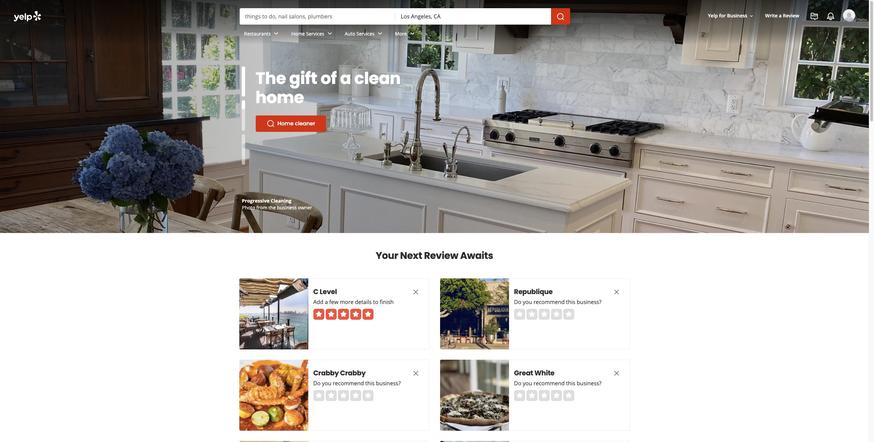 Task type: vqa. For each thing, say whether or not it's contained in the screenshot.
Great White's Dismiss card image
yes



Task type: locate. For each thing, give the bounding box(es) containing it.
your
[[376, 249, 399, 262]]

do for crabby crabby
[[314, 380, 321, 387]]

do for great white
[[514, 380, 522, 387]]

a for review
[[780, 12, 782, 19]]

yelp for business button
[[706, 10, 758, 22]]

dismiss card image
[[412, 288, 420, 296], [412, 369, 420, 378]]

0 horizontal spatial services
[[306, 30, 324, 37]]

0 vertical spatial review
[[784, 12, 800, 19]]

2 dismiss card image from the top
[[412, 369, 420, 378]]

business inside progressive cleaning photo from the business owner
[[277, 204, 297, 211]]

0 horizontal spatial review
[[424, 249, 459, 262]]

(no rating) image down crabby crabby
[[314, 390, 374, 401]]

a
[[780, 12, 782, 19], [340, 67, 351, 90], [325, 298, 328, 306]]

business? down great white link
[[577, 380, 602, 387]]

this down crabby crabby link
[[366, 380, 375, 387]]

home for home cleaner
[[278, 120, 294, 127]]

0 vertical spatial home
[[292, 30, 305, 37]]

the inside progressive cleaning photo from the business owner
[[269, 204, 276, 211]]

photo
[[242, 204, 255, 211], [242, 204, 255, 211]]

photo of carmelina's image
[[239, 441, 308, 442]]

0 vertical spatial dismiss card image
[[613, 288, 621, 296]]

1 vertical spatial dismiss card image
[[613, 369, 621, 378]]

1 horizontal spatial none field
[[401, 13, 546, 20]]

business
[[277, 204, 297, 211], [277, 204, 297, 211]]

more
[[340, 298, 354, 306]]

1 horizontal spatial review
[[784, 12, 800, 19]]

do you recommend this business? down great white link
[[514, 380, 602, 387]]

you
[[523, 298, 533, 306], [322, 380, 332, 387], [523, 380, 533, 387]]

1 24 chevron down v2 image from the left
[[272, 30, 281, 38]]

broth
[[260, 198, 274, 204]]

home down find field
[[292, 30, 305, 37]]

business?
[[577, 298, 602, 306], [376, 380, 401, 387], [577, 380, 602, 387]]

16 chevron down v2 image
[[749, 13, 755, 19]]

photo inside progressive cleaning photo from the business owner
[[242, 204, 255, 211]]

a inside the gift of a clean home
[[340, 67, 351, 90]]

home services link
[[286, 25, 340, 44]]

business inside bone & broth photo from the business owner
[[277, 204, 297, 211]]

1 services from the left
[[306, 30, 324, 37]]

you down great
[[523, 380, 533, 387]]

1 horizontal spatial 24 chevron down v2 image
[[326, 30, 334, 38]]

review inside user actions element
[[784, 12, 800, 19]]

do down great
[[514, 380, 522, 387]]

1 horizontal spatial crabby
[[340, 368, 366, 378]]

add a few more details to finish
[[314, 298, 394, 306]]

rating element for crabby crabby
[[314, 390, 374, 401]]

select slide image
[[242, 66, 245, 97]]

notifications image
[[827, 12, 836, 21]]

do down republique
[[514, 298, 522, 306]]

(no rating) image down white
[[514, 390, 575, 401]]

24 chevron down v2 image right restaurants on the top left of page
[[272, 30, 281, 38]]

(no rating) image down republique
[[514, 309, 575, 320]]

review for a
[[784, 12, 800, 19]]

rating element for republique
[[514, 309, 575, 320]]

0 horizontal spatial crabby
[[314, 368, 339, 378]]

you for great white
[[523, 380, 533, 387]]

awaits
[[461, 249, 494, 262]]

24 chevron down v2 image inside the auto services link
[[376, 30, 384, 38]]

rating element down crabby crabby
[[314, 390, 374, 401]]

1 crabby from the left
[[314, 368, 339, 378]]

do down crabby crabby
[[314, 380, 321, 387]]

1 none field from the left
[[245, 13, 390, 20]]

home cleaner link
[[256, 116, 326, 132]]

this
[[567, 298, 576, 306], [366, 380, 375, 387], [567, 380, 576, 387]]

do you recommend this business?
[[514, 298, 602, 306], [314, 380, 401, 387], [514, 380, 602, 387]]

0 horizontal spatial 24 chevron down v2 image
[[272, 30, 281, 38]]

review right next
[[424, 249, 459, 262]]

recommend down crabby crabby link
[[333, 380, 364, 387]]

this down republique link
[[567, 298, 576, 306]]

0 horizontal spatial a
[[325, 298, 328, 306]]

you down crabby crabby
[[322, 380, 332, 387]]

progressive cleaning photo from the business owner
[[242, 198, 312, 211]]

(no rating) image for great white
[[514, 390, 575, 401]]

2 horizontal spatial 24 chevron down v2 image
[[376, 30, 384, 38]]

Find text field
[[245, 13, 390, 20]]

the
[[269, 204, 276, 211], [269, 204, 276, 211]]

business? for crabby crabby
[[376, 380, 401, 387]]

1 horizontal spatial services
[[357, 30, 375, 37]]

5 star rating image
[[314, 309, 374, 320]]

2 vertical spatial a
[[325, 298, 328, 306]]

24 chevron down v2 image left 'auto' on the left of page
[[326, 30, 334, 38]]

restaurants link
[[239, 25, 286, 44]]

0 vertical spatial dismiss card image
[[412, 288, 420, 296]]

2 24 chevron down v2 image from the left
[[326, 30, 334, 38]]

None radio
[[514, 309, 525, 320], [539, 309, 550, 320], [551, 309, 562, 320], [564, 309, 575, 320], [338, 390, 349, 401], [363, 390, 374, 401], [527, 390, 538, 401], [539, 390, 550, 401], [551, 390, 562, 401], [564, 390, 575, 401], [514, 309, 525, 320], [539, 309, 550, 320], [551, 309, 562, 320], [564, 309, 575, 320], [338, 390, 349, 401], [363, 390, 374, 401], [527, 390, 538, 401], [539, 390, 550, 401], [551, 390, 562, 401], [564, 390, 575, 401]]

None search field
[[0, 0, 870, 51], [240, 8, 572, 25], [0, 0, 870, 51], [240, 8, 572, 25]]

(no rating) image for republique
[[514, 309, 575, 320]]

tyler b. image
[[844, 9, 856, 22]]

rating element down white
[[514, 390, 575, 401]]

user actions element
[[703, 9, 866, 51]]

rating element
[[514, 309, 575, 320], [314, 390, 374, 401], [514, 390, 575, 401]]

2 crabby from the left
[[340, 368, 366, 378]]

0 horizontal spatial none field
[[245, 13, 390, 20]]

photo of crabby crabby image
[[239, 360, 308, 431]]

2 services from the left
[[357, 30, 375, 37]]

24 search v2 image inside pho link
[[267, 120, 275, 128]]

1 vertical spatial a
[[340, 67, 351, 90]]

24 chevron down v2 image right auto services
[[376, 30, 384, 38]]

do
[[514, 298, 522, 306], [314, 380, 321, 387], [514, 380, 522, 387]]

dismiss card image for great white
[[613, 369, 621, 378]]

this for great white
[[567, 380, 576, 387]]

to
[[373, 298, 379, 306]]

bone
[[242, 198, 254, 204]]

progressive
[[242, 198, 270, 204]]

clean
[[355, 67, 401, 90]]

1 dismiss card image from the top
[[412, 288, 420, 296]]

projects image
[[811, 12, 819, 21]]

2 dismiss card image from the top
[[613, 369, 621, 378]]

you down republique
[[523, 298, 533, 306]]

business? down crabby crabby link
[[376, 380, 401, 387]]

None field
[[245, 13, 390, 20], [401, 13, 546, 20]]

owner inside bone & broth photo from the business owner
[[298, 204, 312, 211]]

24 chevron down v2 image inside home services link
[[326, 30, 334, 38]]

owner
[[298, 204, 312, 211], [298, 204, 312, 211]]

business? down republique link
[[577, 298, 602, 306]]

recommend down white
[[534, 380, 565, 387]]

pho
[[278, 120, 288, 127]]

do you recommend this business? for crabby crabby
[[314, 380, 401, 387]]

recommend down republique link
[[534, 298, 565, 306]]

crabby
[[314, 368, 339, 378], [340, 368, 366, 378]]

1 vertical spatial home
[[278, 120, 294, 127]]

recommend
[[534, 298, 565, 306], [333, 380, 364, 387], [534, 380, 565, 387]]

do you recommend this business? down republique link
[[514, 298, 602, 306]]

this down great white link
[[567, 380, 576, 387]]

services right 'auto' on the left of page
[[357, 30, 375, 37]]

salty,
[[329, 67, 375, 90]]

great
[[514, 368, 534, 378]]

home inside business categories element
[[292, 30, 305, 37]]

dismiss card image
[[613, 288, 621, 296], [613, 369, 621, 378]]

None radio
[[527, 309, 538, 320], [314, 390, 324, 401], [326, 390, 337, 401], [350, 390, 361, 401], [514, 390, 525, 401], [527, 309, 538, 320], [314, 390, 324, 401], [326, 390, 337, 401], [350, 390, 361, 401], [514, 390, 525, 401]]

bone & broth link
[[242, 198, 274, 204]]

0 vertical spatial a
[[780, 12, 782, 19]]

from
[[257, 204, 268, 211], [257, 204, 268, 211]]

1 dismiss card image from the top
[[613, 288, 621, 296]]

1 horizontal spatial a
[[340, 67, 351, 90]]

24 search v2 image
[[267, 120, 275, 128], [267, 120, 275, 128]]

1 vertical spatial dismiss card image
[[412, 369, 420, 378]]

rating element down republique
[[514, 309, 575, 320]]

pho link
[[256, 116, 299, 132]]

home for home services
[[292, 30, 305, 37]]

review right write
[[784, 12, 800, 19]]

Near text field
[[401, 13, 546, 20]]

write
[[766, 12, 778, 19]]

none field near
[[401, 13, 546, 20]]

1 vertical spatial review
[[424, 249, 459, 262]]

do you recommend this business? down crabby crabby link
[[314, 380, 401, 387]]

24 chevron down v2 image inside restaurants "link"
[[272, 30, 281, 38]]

a right write
[[780, 12, 782, 19]]

home
[[292, 30, 305, 37], [278, 120, 294, 127]]

yelp
[[709, 12, 718, 19]]

services down find field
[[306, 30, 324, 37]]

3 24 chevron down v2 image from the left
[[376, 30, 384, 38]]

cleaning
[[271, 198, 292, 204]]

republique link
[[514, 287, 600, 297]]

2 none field from the left
[[401, 13, 546, 20]]

2 horizontal spatial a
[[780, 12, 782, 19]]

review
[[784, 12, 800, 19], [424, 249, 459, 262]]

write a review link
[[763, 10, 803, 22]]

services
[[306, 30, 324, 37], [357, 30, 375, 37]]

a left few
[[325, 298, 328, 306]]

24 search v2 image inside home cleaner link
[[267, 120, 275, 128]]

more
[[395, 30, 407, 37]]

more link
[[390, 25, 422, 44]]

you for republique
[[523, 298, 533, 306]]

great white link
[[514, 368, 600, 378]]

a right of
[[340, 67, 351, 90]]

next
[[400, 249, 422, 262]]

home left cleaner
[[278, 120, 294, 127]]

24 chevron down v2 image
[[272, 30, 281, 38], [326, 30, 334, 38], [376, 30, 384, 38]]

(no rating) image
[[514, 309, 575, 320], [314, 390, 374, 401], [514, 390, 575, 401]]

republique
[[514, 287, 553, 297]]

recommend for great white
[[534, 380, 565, 387]]

recommend for republique
[[534, 298, 565, 306]]



Task type: describe. For each thing, give the bounding box(es) containing it.
auto services
[[345, 30, 375, 37]]

home
[[256, 86, 304, 109]]

from inside bone & broth photo from the business owner
[[257, 204, 268, 211]]

dismiss card image for c level
[[412, 288, 420, 296]]

details
[[355, 298, 372, 306]]

gift
[[290, 67, 318, 90]]

rating element for great white
[[514, 390, 575, 401]]

search image
[[557, 13, 565, 21]]

owner inside progressive cleaning photo from the business owner
[[298, 204, 312, 211]]

the
[[256, 67, 286, 90]]

yelp for business
[[709, 12, 748, 19]]

photo of mas cafe image
[[440, 441, 509, 442]]

24 search v2 image for steamy, salty, perfection
[[267, 120, 275, 128]]

dismiss card image for republique
[[613, 288, 621, 296]]

of
[[321, 67, 337, 90]]

progressive cleaning link
[[242, 198, 292, 204]]

home services
[[292, 30, 324, 37]]

dismiss card image for crabby crabby
[[412, 369, 420, 378]]

c level link
[[314, 287, 399, 297]]

the inside bone & broth photo from the business owner
[[269, 204, 276, 211]]

finish
[[380, 298, 394, 306]]

(no rating) image for crabby crabby
[[314, 390, 374, 401]]

this for republique
[[567, 298, 576, 306]]

auto
[[345, 30, 356, 37]]

restaurants
[[244, 30, 271, 37]]

white
[[535, 368, 555, 378]]

services for auto services
[[357, 30, 375, 37]]

c
[[314, 287, 319, 297]]

business? for republique
[[577, 298, 602, 306]]

steamy,
[[256, 67, 325, 90]]

photo of republique image
[[440, 279, 509, 350]]

photo inside bone & broth photo from the business owner
[[242, 204, 255, 211]]

business? for great white
[[577, 380, 602, 387]]

24 chevron down v2 image for auto services
[[376, 30, 384, 38]]

business categories element
[[239, 25, 856, 44]]

add
[[314, 298, 324, 306]]

for
[[720, 12, 726, 19]]

review for next
[[424, 249, 459, 262]]

this for crabby crabby
[[366, 380, 375, 387]]

recommend for crabby crabby
[[333, 380, 364, 387]]

you for crabby crabby
[[322, 380, 332, 387]]

from inside progressive cleaning photo from the business owner
[[257, 204, 268, 211]]

business
[[728, 12, 748, 19]]

photo of great white image
[[440, 360, 509, 431]]

do you recommend this business? for great white
[[514, 380, 602, 387]]

great white
[[514, 368, 555, 378]]

bone & broth photo from the business owner
[[242, 198, 312, 211]]

a for few
[[325, 298, 328, 306]]

do you recommend this business? for republique
[[514, 298, 602, 306]]

&
[[255, 198, 259, 204]]

crabby crabby link
[[314, 368, 399, 378]]

do for republique
[[514, 298, 522, 306]]

home cleaner
[[278, 120, 315, 127]]

24 search v2 image for the gift of a clean home
[[267, 120, 275, 128]]

the gift of a clean home
[[256, 67, 401, 109]]

none field find
[[245, 13, 390, 20]]

few
[[330, 298, 339, 306]]

crabby crabby
[[314, 368, 366, 378]]

perfection
[[256, 86, 342, 109]]

24 chevron down v2 image
[[409, 30, 417, 38]]

photo of c level image
[[239, 279, 308, 350]]

c level
[[314, 287, 337, 297]]

services for home services
[[306, 30, 324, 37]]

steamy, salty, perfection
[[256, 67, 375, 109]]

24 chevron down v2 image for home services
[[326, 30, 334, 38]]

level
[[320, 287, 337, 297]]

your next review awaits
[[376, 249, 494, 262]]

explore banner section banner
[[0, 0, 870, 233]]

write a review
[[766, 12, 800, 19]]

cleaner
[[295, 120, 315, 127]]

24 chevron down v2 image for restaurants
[[272, 30, 281, 38]]

auto services link
[[340, 25, 390, 44]]



